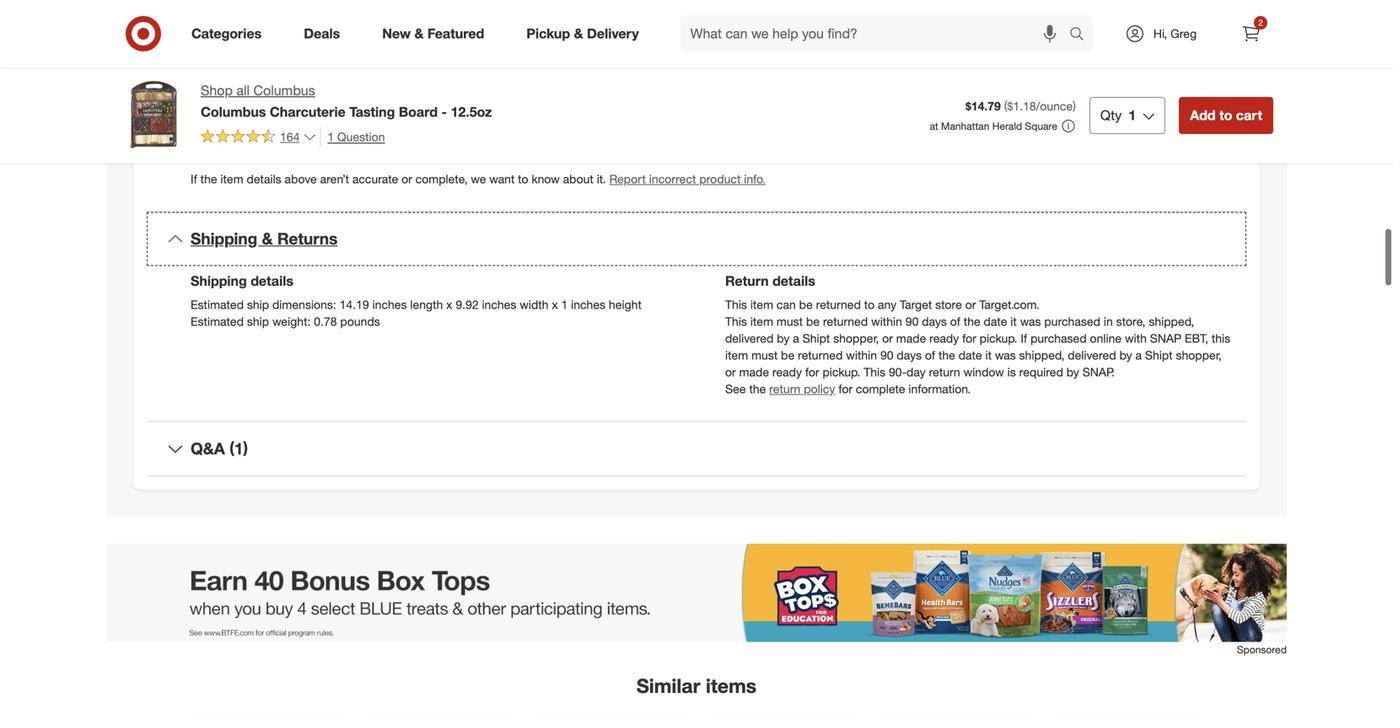 Task type: locate. For each thing, give the bounding box(es) containing it.
1 horizontal spatial this
[[291, 84, 310, 99]]

manufacturer
[[893, 101, 963, 116]]

herald
[[993, 120, 1022, 132]]

delivered up see
[[725, 331, 774, 346]]

shopper, down 'ebt,'
[[1176, 348, 1222, 363]]

& left the returns
[[262, 229, 273, 248]]

labels.
[[1080, 84, 1114, 99]]

shipping inside 'dropdown button'
[[191, 229, 257, 248]]

to right "add" on the top of the page
[[1220, 107, 1233, 123]]

ready down store
[[930, 331, 959, 346]]

1 vertical spatial and
[[989, 84, 1009, 99]]

only. down charcuterie
[[317, 134, 341, 149]]

or
[[598, 67, 609, 82], [1078, 67, 1089, 82], [191, 84, 201, 99], [813, 84, 823, 99], [527, 101, 537, 116], [816, 101, 827, 116], [1210, 101, 1221, 116], [464, 118, 474, 132], [1030, 118, 1040, 132], [402, 172, 412, 186], [965, 297, 976, 312], [882, 331, 893, 346], [725, 365, 736, 379]]

0 vertical spatial are
[[1159, 67, 1176, 82]]

1 horizontal spatial if
[[248, 118, 255, 132]]

90 up 90- on the right bottom
[[881, 348, 894, 363]]

this
[[253, 67, 272, 82], [291, 84, 310, 99], [1212, 331, 1231, 346]]

ready up return policy link
[[773, 365, 802, 379]]

accurate right aren't
[[352, 172, 398, 186]]

1 vertical spatial specific
[[308, 118, 349, 132]]

only.
[[433, 67, 456, 82], [317, 134, 341, 149]]

1 vertical spatial only.
[[317, 134, 341, 149]]

details inside shipping details estimated ship dimensions: 14.19 inches length x 9.92 inches width x 1 inches height estimated ship weight: 0.78 pounds
[[251, 273, 293, 289]]

1 horizontal spatial ready
[[930, 331, 959, 346]]

1 horizontal spatial 1
[[561, 297, 568, 312]]

1 horizontal spatial return
[[929, 365, 960, 379]]

0 vertical spatial pickup.
[[980, 331, 1018, 346]]

is right window
[[1008, 365, 1016, 379]]

and up products
[[607, 101, 627, 116]]

1 horizontal spatial made
[[896, 331, 926, 346]]

inches
[[372, 297, 407, 312], [482, 297, 516, 312], [571, 297, 606, 312]]

2 x from the left
[[552, 297, 558, 312]]

concerns down presented
[[411, 118, 460, 132]]

concerns up pictures
[[1157, 101, 1207, 116]]

sponsored
[[1237, 644, 1287, 656]]

servings
[[270, 134, 314, 149]]

0 vertical spatial shipping
[[191, 229, 257, 248]]

web up the questions
[[500, 101, 523, 116]]

days
[[922, 314, 947, 329], [897, 348, 922, 363]]

is inside content on this site is for reference purposes only.  target does not represent or warrant that the nutrition, ingredient, allergen and other product information on our web or mobile sites are accurate or complete, since this information comes from the product manufacturers.  on occasion, manufacturers may improve or change their product formulas and update their labels.  we recommend that you do not rely solely on the information presented on our web or mobile sites and that you review the product's label or contact the manufacturer directly if you have specific product concerns or questions.  if you have specific healthcare concerns or questions about the products displayed, please contact your licensed healthcare professional for advice or answers.  any additional pictures are suggested servings only.
[[297, 67, 306, 82]]

0 horizontal spatial it
[[986, 348, 992, 363]]

0 horizontal spatial to
[[518, 172, 528, 186]]

similar items region
[[106, 544, 1287, 714]]

return
[[725, 273, 769, 289]]

details for return
[[773, 273, 815, 289]]

0 vertical spatial if
[[248, 118, 255, 132]]

items
[[706, 674, 757, 698]]

2 vertical spatial this
[[1212, 331, 1231, 346]]

accurate inside content on this site is for reference purposes only.  target does not represent or warrant that the nutrition, ingredient, allergen and other product information on our web or mobile sites are accurate or complete, since this information comes from the product manufacturers.  on occasion, manufacturers may improve or change their product formulas and update their labels.  we recommend that you do not rely solely on the information presented on our web or mobile sites and that you review the product's label or contact the manufacturer directly if you have specific product concerns or questions.  if you have specific healthcare concerns or questions about the products displayed, please contact your licensed healthcare professional for advice or answers.  any additional pictures are suggested servings only.
[[1179, 67, 1225, 82]]

1 x from the left
[[446, 297, 452, 312]]

within down any
[[871, 314, 902, 329]]

0 vertical spatial to
[[1220, 107, 1233, 123]]

for right policy
[[839, 382, 853, 396]]

0 vertical spatial must
[[777, 314, 803, 329]]

1 horizontal spatial specific
[[1068, 101, 1109, 116]]

sites down on
[[580, 101, 604, 116]]

the up please at the top
[[714, 101, 731, 116]]

information up the formulas on the top of page
[[951, 67, 1011, 82]]

0 vertical spatial complete,
[[205, 84, 257, 99]]

any
[[878, 297, 897, 312]]

mobile down manufacturers.
[[541, 101, 576, 116]]

$14.79
[[966, 99, 1001, 113]]

by left the "snap."
[[1067, 365, 1079, 379]]

0 vertical spatial shipped,
[[1149, 314, 1194, 329]]

1 horizontal spatial inches
[[482, 297, 516, 312]]

if down the questions.
[[191, 172, 197, 186]]

90-
[[889, 365, 907, 379]]

by
[[777, 331, 790, 346], [1120, 348, 1132, 363], [1067, 365, 1079, 379]]

0 vertical spatial estimated
[[191, 297, 244, 312]]

that up "add" on the top of the page
[[1204, 84, 1224, 99]]

not up manufacturers.
[[524, 67, 541, 82]]

1 vertical spatial shipped,
[[1019, 348, 1065, 363]]

information down the comes on the left
[[343, 101, 402, 116]]

healthcare down change
[[848, 118, 904, 132]]

1 horizontal spatial their
[[1053, 84, 1076, 99]]

1 horizontal spatial only.
[[433, 67, 456, 82]]

shop all columbus columbus charcuterie tasting board - 12.5oz
[[201, 82, 492, 120]]

1 vertical spatial within
[[846, 348, 877, 363]]

of down store
[[950, 314, 961, 329]]

2 vertical spatial that
[[631, 101, 651, 116]]

item
[[221, 172, 243, 186], [751, 297, 773, 312], [751, 314, 773, 329], [725, 348, 748, 363]]

delivery
[[587, 25, 639, 42]]

featured
[[428, 25, 484, 42]]

1 horizontal spatial target
[[900, 297, 932, 312]]

1 horizontal spatial of
[[950, 314, 961, 329]]

0 horizontal spatial complete,
[[205, 84, 257, 99]]

1 horizontal spatial shipped,
[[1149, 314, 1194, 329]]

specific
[[1068, 101, 1109, 116], [308, 118, 349, 132]]

x right width
[[552, 297, 558, 312]]

shipped, up snap
[[1149, 314, 1194, 329]]

1 inside shipping details estimated ship dimensions: 14.19 inches length x 9.92 inches width x 1 inches height estimated ship weight: 0.78 pounds
[[561, 297, 568, 312]]

about inside content on this site is for reference purposes only.  target does not represent or warrant that the nutrition, ingredient, allergen and other product information on our web or mobile sites are accurate or complete, since this information comes from the product manufacturers.  on occasion, manufacturers may improve or change their product formulas and update their labels.  we recommend that you do not rely solely on the information presented on our web or mobile sites and that you review the product's label or contact the manufacturer directly if you have specific product concerns or questions.  if you have specific healthcare concerns or questions about the products displayed, please contact your licensed healthcare professional for advice or answers.  any additional pictures are suggested servings only.
[[533, 118, 563, 132]]

&
[[415, 25, 424, 42], [574, 25, 583, 42], [262, 229, 273, 248]]

shopper,
[[834, 331, 879, 346], [1176, 348, 1222, 363]]

1 vertical spatial concerns
[[411, 118, 460, 132]]

0 horizontal spatial their
[[869, 84, 892, 99]]

content on this site is for reference purposes only.  target does not represent or warrant that the nutrition, ingredient, allergen and other product information on our web or mobile sites are accurate or complete, since this information comes from the product manufacturers.  on occasion, manufacturers may improve or change their product formulas and update their labels.  we recommend that you do not rely solely on the information presented on our web or mobile sites and that you review the product's label or contact the manufacturer directly if you have specific product concerns or questions.  if you have specific healthcare concerns or questions about the products displayed, please contact your licensed healthcare professional for advice or answers.  any additional pictures are suggested servings only.
[[191, 67, 1225, 149]]

add
[[1190, 107, 1216, 123]]

tasting
[[349, 104, 395, 120]]

shipping inside shipping details estimated ship dimensions: 14.19 inches length x 9.92 inches width x 1 inches height estimated ship weight: 0.78 pounds
[[191, 273, 247, 289]]

online
[[1090, 331, 1122, 346]]

shipping for shipping details estimated ship dimensions: 14.19 inches length x 9.92 inches width x 1 inches height estimated ship weight: 0.78 pounds
[[191, 273, 247, 289]]

must
[[777, 314, 803, 329], [752, 348, 778, 363]]

width
[[520, 297, 549, 312]]

target inside return details this item can be returned to any target store or target.com. this item must be returned within 90 days of the date it was purchased in store, shipped, delivered by a shipt shopper, or made ready for pickup. if purchased online with snap ebt, this item must be returned within 90 days of the date it was shipped, delivered by a shipt shopper, or made ready for pickup. this 90-day return window is required by snap. see the return policy for complete information.
[[900, 297, 932, 312]]

their up )
[[1053, 84, 1076, 99]]

shipped,
[[1149, 314, 1194, 329], [1019, 348, 1065, 363]]

1 right 'qty'
[[1129, 107, 1136, 123]]

you up displayed,
[[654, 101, 673, 116]]

and up change
[[852, 67, 872, 82]]

to left any
[[864, 297, 875, 312]]

products
[[586, 118, 634, 132]]

2 shipping from the top
[[191, 273, 247, 289]]

only. up from
[[433, 67, 456, 82]]

contact down product's
[[732, 118, 771, 132]]

web
[[1051, 67, 1075, 82], [500, 101, 523, 116]]

that down occasion,
[[631, 101, 651, 116]]

0 horizontal spatial shopper,
[[834, 331, 879, 346]]

update
[[1013, 84, 1050, 99]]

target inside content on this site is for reference purposes only.  target does not represent or warrant that the nutrition, ingredient, allergen and other product information on our web or mobile sites are accurate or complete, since this information comes from the product manufacturers.  on occasion, manufacturers may improve or change their product formulas and update their labels.  we recommend that you do not rely solely on the information presented on our web or mobile sites and that you review the product's label or contact the manufacturer directly if you have specific product concerns or questions.  if you have specific healthcare concerns or questions about the products displayed, please contact your licensed healthcare professional for advice or answers.  any additional pictures are suggested servings only.
[[459, 67, 492, 82]]

shipped, up required
[[1019, 348, 1065, 363]]

1 vertical spatial it
[[986, 348, 992, 363]]

does
[[495, 67, 521, 82]]

return
[[929, 365, 960, 379], [769, 382, 801, 396]]

1 horizontal spatial our
[[1031, 67, 1048, 82]]

concerns
[[1157, 101, 1207, 116], [411, 118, 460, 132]]

1 horizontal spatial not
[[524, 67, 541, 82]]

1 left question
[[328, 129, 334, 144]]

0.78
[[314, 314, 337, 329]]

1 horizontal spatial it
[[1011, 314, 1017, 329]]

if the item details above aren't accurate or complete, we want to know about it. report incorrect product info.
[[191, 172, 766, 186]]

0 vertical spatial be
[[799, 297, 813, 312]]

days up day
[[897, 348, 922, 363]]

1 vertical spatial 90
[[881, 348, 894, 363]]

0 horizontal spatial date
[[959, 348, 982, 363]]

contact
[[830, 101, 870, 116], [732, 118, 771, 132]]

of
[[950, 314, 961, 329], [925, 348, 935, 363]]

0 vertical spatial shopper,
[[834, 331, 879, 346]]

policy
[[804, 382, 835, 396]]

1 horizontal spatial shopper,
[[1176, 348, 1222, 363]]

0 vertical spatial 90
[[906, 314, 919, 329]]

return left policy
[[769, 382, 801, 396]]

our up the questions
[[479, 101, 496, 116]]

info.
[[744, 172, 766, 186]]

charcuterie
[[270, 104, 346, 120]]

if down rely
[[248, 118, 255, 132]]

accurate up recommend
[[1179, 67, 1225, 82]]

2 vertical spatial to
[[864, 297, 875, 312]]

image of columbus charcuterie tasting board - 12.5oz image
[[120, 81, 187, 148]]

made up day
[[896, 331, 926, 346]]

mobile up labels.
[[1092, 67, 1128, 82]]

and up (
[[989, 84, 1009, 99]]

purchased up required
[[1031, 331, 1087, 346]]

0 horizontal spatial &
[[262, 229, 273, 248]]

if down the target.com.
[[1021, 331, 1027, 346]]

weight:
[[272, 314, 311, 329]]

cart
[[1236, 107, 1263, 123]]

1 horizontal spatial delivered
[[1068, 348, 1116, 363]]

2 horizontal spatial if
[[1021, 331, 1027, 346]]

to inside button
[[1220, 107, 1233, 123]]

the up information.
[[939, 348, 956, 363]]

1 vertical spatial by
[[1120, 348, 1132, 363]]

web up /ounce
[[1051, 67, 1075, 82]]

displayed,
[[637, 118, 690, 132]]

1 horizontal spatial x
[[552, 297, 558, 312]]

0 horizontal spatial have
[[280, 118, 305, 132]]

complete, up do
[[205, 84, 257, 99]]

details inside return details this item can be returned to any target store or target.com. this item must be returned within 90 days of the date it was purchased in store, shipped, delivered by a shipt shopper, or made ready for pickup. if purchased online with snap ebt, this item must be returned within 90 days of the date it was shipped, delivered by a shipt shopper, or made ready for pickup. this 90-day return window is required by snap. see the return policy for complete information.
[[773, 273, 815, 289]]

you down rely
[[258, 118, 277, 132]]

to inside return details this item can be returned to any target store or target.com. this item must be returned within 90 days of the date it was purchased in store, shipped, delivered by a shipt shopper, or made ready for pickup. if purchased online with snap ebt, this item must be returned within 90 days of the date it was shipped, delivered by a shipt shopper, or made ready for pickup. this 90-day return window is required by snap. see the return policy for complete information.
[[864, 297, 875, 312]]

is inside return details this item can be returned to any target store or target.com. this item must be returned within 90 days of the date it was purchased in store, shipped, delivered by a shipt shopper, or made ready for pickup. if purchased online with snap ebt, this item must be returned within 90 days of the date it was shipped, delivered by a shipt shopper, or made ready for pickup. this 90-day return window is required by snap. see the return policy for complete information.
[[1008, 365, 1016, 379]]

not down all
[[230, 101, 247, 116]]

1 vertical spatial must
[[752, 348, 778, 363]]

shipt
[[803, 331, 830, 346], [1145, 348, 1173, 363]]

manufacturers.
[[507, 84, 586, 99]]

1 their from the left
[[869, 84, 892, 99]]

since
[[260, 84, 288, 99]]

0 vertical spatial mobile
[[1092, 67, 1128, 82]]

1 vertical spatial columbus
[[201, 104, 266, 120]]

1 horizontal spatial &
[[415, 25, 424, 42]]

shipping left the returns
[[191, 229, 257, 248]]

aren't
[[320, 172, 349, 186]]

categories link
[[177, 15, 283, 52]]

columbus down site
[[253, 82, 315, 99]]

this right 'ebt,'
[[1212, 331, 1231, 346]]

must up return policy link
[[752, 348, 778, 363]]

by down with
[[1120, 348, 1132, 363]]

are down the questions.
[[191, 134, 207, 149]]

contact down change
[[830, 101, 870, 116]]

0 horizontal spatial shipped,
[[1019, 348, 1065, 363]]

1 vertical spatial delivered
[[1068, 348, 1116, 363]]

shopper, down any
[[834, 331, 879, 346]]

store,
[[1116, 314, 1146, 329]]

1 vertical spatial returned
[[823, 314, 868, 329]]

1 shipping from the top
[[191, 229, 257, 248]]

0 vertical spatial delivered
[[725, 331, 774, 346]]

1 horizontal spatial is
[[1008, 365, 1016, 379]]

must down can at top
[[777, 314, 803, 329]]

categories
[[191, 25, 262, 42]]

1 vertical spatial shipt
[[1145, 348, 1173, 363]]

1 vertical spatial made
[[739, 365, 769, 379]]

we
[[471, 172, 486, 186]]

at
[[930, 120, 939, 132]]

complete,
[[205, 84, 257, 99], [416, 172, 468, 186]]

2 horizontal spatial that
[[1204, 84, 1224, 99]]

this up solely
[[291, 84, 310, 99]]

you right "if"
[[1018, 101, 1037, 116]]

2 horizontal spatial inches
[[571, 297, 606, 312]]

1 vertical spatial a
[[1136, 348, 1142, 363]]

0 vertical spatial sites
[[1131, 67, 1156, 82]]

1 horizontal spatial that
[[655, 67, 676, 82]]

product
[[907, 67, 948, 82], [463, 84, 504, 99], [896, 84, 937, 99], [1113, 101, 1154, 116], [699, 172, 741, 186]]

2 their from the left
[[1053, 84, 1076, 99]]

of up day
[[925, 348, 935, 363]]

q&a
[[191, 439, 225, 458]]

1 right width
[[561, 297, 568, 312]]

inches right 9.92 on the left top
[[482, 297, 516, 312]]

delivered up the "snap."
[[1068, 348, 1116, 363]]

or up see
[[725, 365, 736, 379]]

have up square
[[1040, 101, 1065, 116]]

be right can at top
[[799, 297, 813, 312]]

shipt down snap
[[1145, 348, 1173, 363]]

0 vertical spatial date
[[984, 314, 1007, 329]]

0 vertical spatial ship
[[247, 297, 269, 312]]

on
[[236, 67, 250, 82], [1014, 67, 1027, 82], [306, 101, 319, 116], [462, 101, 476, 116]]

2 link
[[1233, 15, 1270, 52]]

estimated left weight:
[[191, 314, 244, 329]]

see
[[725, 382, 746, 396]]

0 horizontal spatial only.
[[317, 134, 341, 149]]

or down content
[[191, 84, 201, 99]]

1 vertical spatial sites
[[580, 101, 604, 116]]

shipping for shipping & returns
[[191, 229, 257, 248]]

questions
[[478, 118, 529, 132]]

other
[[876, 67, 903, 82]]

& inside 'dropdown button'
[[262, 229, 273, 248]]

improve
[[767, 84, 809, 99]]

similar items
[[637, 674, 757, 698]]

it down the target.com.
[[1011, 314, 1017, 329]]

0 vertical spatial 1
[[1129, 107, 1136, 123]]

a down can at top
[[793, 331, 799, 346]]

days down store
[[922, 314, 947, 329]]

inches up pounds
[[372, 297, 407, 312]]

your
[[775, 118, 798, 132]]

this up since
[[253, 67, 272, 82]]

be up return policy link
[[781, 348, 795, 363]]

columbus
[[253, 82, 315, 99], [201, 104, 266, 120]]

pickup.
[[980, 331, 1018, 346], [823, 365, 861, 379]]

please
[[693, 118, 728, 132]]

or up licensed
[[816, 101, 827, 116]]

& right the new
[[415, 25, 424, 42]]

it.
[[597, 172, 606, 186]]

1 question
[[328, 129, 385, 144]]

information
[[951, 67, 1011, 82], [313, 84, 373, 99], [343, 101, 402, 116]]

target right any
[[900, 297, 932, 312]]

1 horizontal spatial to
[[864, 297, 875, 312]]

1 horizontal spatial by
[[1067, 365, 1079, 379]]

/ounce
[[1036, 99, 1073, 113]]



Task type: describe. For each thing, give the bounding box(es) containing it.
or down the board
[[402, 172, 412, 186]]

2 healthcare from the left
[[848, 118, 904, 132]]

-
[[442, 104, 447, 120]]

do
[[213, 101, 227, 116]]

the right see
[[749, 382, 766, 396]]

required
[[1019, 365, 1064, 379]]

& for shipping
[[262, 229, 273, 248]]

0 vertical spatial within
[[871, 314, 902, 329]]

or down $1.18
[[1030, 118, 1040, 132]]

label
[[787, 101, 813, 116]]

1 vertical spatial if
[[191, 172, 197, 186]]

or up pictures
[[1210, 101, 1221, 116]]

if inside return details this item can be returned to any target store or target.com. this item must be returned within 90 days of the date it was purchased in store, shipped, delivered by a shipt shopper, or made ready for pickup. if purchased online with snap ebt, this item must be returned within 90 days of the date it was shipped, delivered by a shipt shopper, or made ready for pickup. this 90-day return window is required by snap. see the return policy for complete information.
[[1021, 331, 1027, 346]]

1 horizontal spatial contact
[[830, 101, 870, 116]]

1 inches from the left
[[372, 297, 407, 312]]

details left above
[[247, 172, 281, 186]]

0 vertical spatial and
[[852, 67, 872, 82]]

answers.
[[1044, 118, 1090, 132]]

on right solely
[[306, 101, 319, 116]]

item down return
[[751, 314, 773, 329]]

1 vertical spatial have
[[280, 118, 305, 132]]

shipping details estimated ship dimensions: 14.19 inches length x 9.92 inches width x 1 inches height estimated ship weight: 0.78 pounds
[[191, 273, 642, 329]]

1 vertical spatial be
[[806, 314, 820, 329]]

)
[[1073, 99, 1076, 113]]

2 ship from the top
[[247, 314, 269, 329]]

0 vertical spatial was
[[1020, 314, 1041, 329]]

deals
[[304, 25, 340, 42]]

new & featured link
[[368, 15, 505, 52]]

What can we help you find? suggestions appear below search field
[[680, 15, 1074, 52]]

or down any
[[882, 331, 893, 346]]

all
[[236, 82, 250, 99]]

2 vertical spatial and
[[607, 101, 627, 116]]

returns
[[277, 229, 338, 248]]

questions.
[[191, 118, 245, 132]]

2 vertical spatial returned
[[798, 348, 843, 363]]

1 vertical spatial pickup.
[[823, 365, 861, 379]]

snap.
[[1083, 365, 1115, 379]]

if
[[1009, 101, 1015, 116]]

target.com.
[[979, 297, 1040, 312]]

complete, inside content on this site is for reference purposes only.  target does not represent or warrant that the nutrition, ingredient, allergen and other product information on our web or mobile sites are accurate or complete, since this information comes from the product manufacturers.  on occasion, manufacturers may improve or change their product formulas and update their labels.  we recommend that you do not rely solely on the information presented on our web or mobile sites and that you review the product's label or contact the manufacturer directly if you have specific product concerns or questions.  if you have specific healthcare concerns or questions about the products displayed, please contact your licensed healthcare professional for advice or answers.  any additional pictures are suggested servings only.
[[205, 84, 257, 99]]

the down other
[[873, 101, 890, 116]]

qty
[[1101, 107, 1122, 123]]

manufacturers
[[662, 84, 738, 99]]

1 vertical spatial information
[[313, 84, 373, 99]]

shop
[[201, 82, 233, 99]]

in
[[1104, 314, 1113, 329]]

new
[[382, 25, 411, 42]]

1 horizontal spatial concerns
[[1157, 101, 1207, 116]]

0 horizontal spatial our
[[479, 101, 496, 116]]

0 vertical spatial purchased
[[1045, 314, 1101, 329]]

the down the target.com.
[[964, 314, 981, 329]]

day
[[907, 365, 926, 379]]

1 horizontal spatial a
[[1136, 348, 1142, 363]]

$14.79 ( $1.18 /ounce )
[[966, 99, 1076, 113]]

shipping & returns button
[[147, 212, 1247, 266]]

on right -
[[462, 101, 476, 116]]

0 vertical spatial only.
[[433, 67, 456, 82]]

change
[[827, 84, 866, 99]]

0 vertical spatial our
[[1031, 67, 1048, 82]]

0 horizontal spatial that
[[631, 101, 651, 116]]

additional
[[1117, 118, 1168, 132]]

1 horizontal spatial date
[[984, 314, 1007, 329]]

1 vertical spatial return
[[769, 382, 801, 396]]

1 horizontal spatial 90
[[906, 314, 919, 329]]

0 horizontal spatial not
[[230, 101, 247, 116]]

represent
[[545, 67, 595, 82]]

1 vertical spatial this
[[725, 314, 747, 329]]

0 vertical spatial this
[[253, 67, 272, 82]]

with
[[1125, 331, 1147, 346]]

deals link
[[289, 15, 361, 52]]

& for pickup
[[574, 25, 583, 42]]

hi, greg
[[1154, 26, 1197, 41]]

purposes
[[380, 67, 429, 82]]

add to cart
[[1190, 107, 1263, 123]]

similar
[[637, 674, 701, 698]]

1 horizontal spatial are
[[1159, 67, 1176, 82]]

comes
[[376, 84, 412, 99]]

0 horizontal spatial delivered
[[725, 331, 774, 346]]

2 vertical spatial this
[[864, 365, 886, 379]]

0 vertical spatial days
[[922, 314, 947, 329]]

target for details
[[900, 297, 932, 312]]

new & featured
[[382, 25, 484, 42]]

pickup & delivery link
[[512, 15, 660, 52]]

1 vertical spatial contact
[[732, 118, 771, 132]]

3 inches from the left
[[571, 297, 606, 312]]

pounds
[[340, 314, 380, 329]]

1 vertical spatial days
[[897, 348, 922, 363]]

0 vertical spatial a
[[793, 331, 799, 346]]

& for new
[[415, 25, 424, 42]]

content
[[191, 67, 233, 82]]

q&a (1) button
[[147, 422, 1247, 476]]

0 horizontal spatial 1
[[328, 129, 334, 144]]

1 horizontal spatial pickup.
[[980, 331, 1018, 346]]

(1)
[[230, 439, 248, 458]]

1 vertical spatial date
[[959, 348, 982, 363]]

or up labels.
[[1078, 67, 1089, 82]]

the up manufacturers
[[679, 67, 696, 82]]

recommend
[[1137, 84, 1201, 99]]

0 vertical spatial that
[[655, 67, 676, 82]]

1 estimated from the top
[[191, 297, 244, 312]]

1 horizontal spatial shipt
[[1145, 348, 1173, 363]]

1 horizontal spatial mobile
[[1092, 67, 1128, 82]]

on up all
[[236, 67, 250, 82]]

1 question link
[[320, 127, 385, 147]]

for right site
[[309, 67, 323, 82]]

rely
[[250, 101, 269, 116]]

0 horizontal spatial of
[[925, 348, 935, 363]]

complete
[[856, 382, 905, 396]]

incorrect
[[649, 172, 696, 186]]

report incorrect product info. button
[[609, 171, 766, 188]]

board
[[399, 104, 438, 120]]

2 vertical spatial information
[[343, 101, 402, 116]]

2 horizontal spatial 1
[[1129, 107, 1136, 123]]

0 horizontal spatial mobile
[[541, 101, 576, 116]]

or down allergen
[[813, 84, 823, 99]]

snap
[[1150, 331, 1182, 346]]

professional
[[907, 118, 971, 132]]

0 vertical spatial it
[[1011, 314, 1017, 329]]

1 vertical spatial purchased
[[1031, 331, 1087, 346]]

2 estimated from the top
[[191, 314, 244, 329]]

item down suggested on the left top of the page
[[221, 172, 243, 186]]

for down directly
[[974, 118, 989, 132]]

1 vertical spatial about
[[563, 172, 594, 186]]

14.19
[[340, 297, 369, 312]]

q&a (1)
[[191, 439, 248, 458]]

0 horizontal spatial are
[[191, 134, 207, 149]]

0 vertical spatial made
[[896, 331, 926, 346]]

the up -
[[443, 84, 459, 99]]

0 vertical spatial returned
[[816, 297, 861, 312]]

from
[[415, 84, 439, 99]]

on up the update
[[1014, 67, 1027, 82]]

or down manufacturers.
[[527, 101, 537, 116]]

can
[[777, 297, 796, 312]]

advertisement element
[[106, 544, 1287, 643]]

1 healthcare from the left
[[353, 118, 408, 132]]

164 link
[[201, 127, 317, 148]]

0 vertical spatial information
[[951, 67, 1011, 82]]

height
[[609, 297, 642, 312]]

1 vertical spatial accurate
[[352, 172, 398, 186]]

for up policy
[[805, 365, 819, 379]]

window
[[964, 365, 1004, 379]]

search
[[1062, 27, 1102, 43]]

if inside content on this site is for reference purposes only.  target does not represent or warrant that the nutrition, ingredient, allergen and other product information on our web or mobile sites are accurate or complete, since this information comes from the product manufacturers.  on occasion, manufacturers may improve or change their product formulas and update their labels.  we recommend that you do not rely solely on the information presented on our web or mobile sites and that you review the product's label or contact the manufacturer directly if you have specific product concerns or questions.  if you have specific healthcare concerns or questions about the products displayed, please contact your licensed healthcare professional for advice or answers.  any additional pictures are suggested servings only.
[[248, 118, 255, 132]]

1 ship from the top
[[247, 297, 269, 312]]

1 horizontal spatial have
[[1040, 101, 1065, 116]]

9.92
[[456, 297, 479, 312]]

2 vertical spatial by
[[1067, 365, 1079, 379]]

2 vertical spatial be
[[781, 348, 795, 363]]

0 horizontal spatial 90
[[881, 348, 894, 363]]

want
[[489, 172, 515, 186]]

ebt,
[[1185, 331, 1209, 346]]

item up see
[[725, 348, 748, 363]]

at manhattan herald square
[[930, 120, 1058, 132]]

item left can at top
[[751, 297, 773, 312]]

add to cart button
[[1179, 97, 1274, 134]]

1 horizontal spatial sites
[[1131, 67, 1156, 82]]

0 horizontal spatial was
[[995, 348, 1016, 363]]

or up on
[[598, 67, 609, 82]]

2
[[1259, 17, 1263, 28]]

information.
[[909, 382, 971, 396]]

or right store
[[965, 297, 976, 312]]

details for shipping
[[251, 273, 293, 289]]

solely
[[272, 101, 303, 116]]

or right -
[[464, 118, 474, 132]]

target for on
[[459, 67, 492, 82]]

store
[[936, 297, 962, 312]]

you left do
[[191, 101, 210, 116]]

suggested
[[211, 134, 266, 149]]

return policy link
[[769, 382, 835, 396]]

return details this item can be returned to any target store or target.com. this item must be returned within 90 days of the date it was purchased in store, shipped, delivered by a shipt shopper, or made ready for pickup. if purchased online with snap ebt, this item must be returned within 90 days of the date it was shipped, delivered by a shipt shopper, or made ready for pickup. this 90-day return window is required by snap. see the return policy for complete information.
[[725, 273, 1231, 396]]

0 vertical spatial columbus
[[253, 82, 315, 99]]

1 vertical spatial this
[[291, 84, 310, 99]]

2 inches from the left
[[482, 297, 516, 312]]

the left products
[[566, 118, 583, 132]]

the down suggested on the left top of the page
[[200, 172, 217, 186]]

qty 1
[[1101, 107, 1136, 123]]

the up 1 question link
[[323, 101, 339, 116]]

0 horizontal spatial by
[[777, 331, 790, 346]]

1 vertical spatial ready
[[773, 365, 802, 379]]

ingredient,
[[748, 67, 804, 82]]

2 horizontal spatial by
[[1120, 348, 1132, 363]]

for up window
[[962, 331, 977, 346]]

any
[[1093, 118, 1113, 132]]

0 vertical spatial shipt
[[803, 331, 830, 346]]

0 vertical spatial this
[[725, 297, 747, 312]]

review
[[677, 101, 711, 116]]

product's
[[734, 101, 784, 116]]

manhattan
[[941, 120, 990, 132]]

this inside return details this item can be returned to any target store or target.com. this item must be returned within 90 days of the date it was purchased in store, shipped, delivered by a shipt shopper, or made ready for pickup. if purchased online with snap ebt, this item must be returned within 90 days of the date it was shipped, delivered by a shipt shopper, or made ready for pickup. this 90-day return window is required by snap. see the return policy for complete information.
[[1212, 331, 1231, 346]]

advice
[[992, 118, 1026, 132]]

pictures
[[1172, 118, 1214, 132]]

1 horizontal spatial complete,
[[416, 172, 468, 186]]

dimensions:
[[272, 297, 336, 312]]

0 vertical spatial web
[[1051, 67, 1075, 82]]

0 vertical spatial return
[[929, 365, 960, 379]]

1 vertical spatial web
[[500, 101, 523, 116]]

1 vertical spatial shopper,
[[1176, 348, 1222, 363]]



Task type: vqa. For each thing, say whether or not it's contained in the screenshot.
Registry link
no



